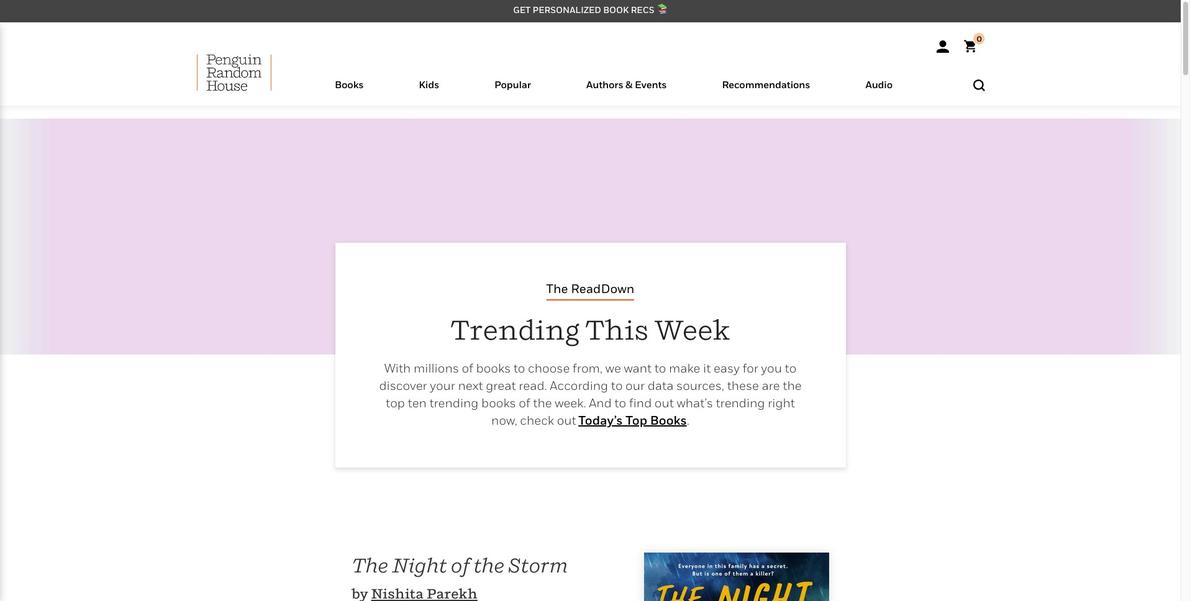 Task type: describe. For each thing, give the bounding box(es) containing it.
audio link
[[865, 78, 893, 106]]

it
[[703, 361, 711, 376]]

1 vertical spatial of
[[519, 396, 530, 411]]

2 vertical spatial the
[[474, 554, 504, 577]]

storm
[[508, 554, 568, 577]]

with
[[384, 361, 411, 376]]

recommendations
[[722, 78, 810, 91]]

great
[[486, 378, 516, 393]]

the night of the storm book cover picture image
[[644, 553, 829, 601]]

the night of the storm link
[[352, 554, 568, 577]]

get personalized book recs 📚 link
[[513, 4, 668, 15]]

1 horizontal spatial out
[[655, 396, 674, 411]]

popular button
[[467, 76, 559, 106]]

the readdown link
[[546, 280, 634, 301]]

1 vertical spatial out
[[557, 413, 576, 428]]

this
[[585, 313, 648, 346]]

personalized
[[533, 4, 601, 15]]

read.
[[519, 378, 547, 393]]

kids
[[419, 78, 439, 91]]

0 vertical spatial books
[[476, 361, 511, 376]]

the for the readdown
[[546, 281, 568, 296]]

kids button
[[391, 76, 467, 106]]

1 trending from the left
[[429, 396, 479, 411]]

of for books
[[462, 361, 473, 376]]

today's top books link
[[578, 413, 687, 428]]

1 vertical spatial the
[[533, 396, 552, 411]]

kids link
[[419, 78, 439, 106]]

audio
[[865, 78, 893, 91]]

choose
[[528, 361, 570, 376]]

sources,
[[676, 378, 724, 393]]

main navigation element
[[166, 54, 1015, 106]]

readdown
[[571, 281, 634, 296]]

to right and
[[615, 396, 626, 411]]

top
[[386, 396, 405, 411]]

night
[[392, 554, 447, 577]]

check
[[520, 413, 554, 428]]

millions
[[414, 361, 459, 376]]

📚
[[656, 4, 668, 15]]

find
[[629, 396, 652, 411]]

get personalized book recs 📚
[[513, 4, 668, 15]]

books inside popup button
[[335, 78, 363, 91]]

&
[[625, 78, 632, 91]]

penguin random house image
[[197, 54, 271, 91]]

make
[[669, 361, 700, 376]]

the night of the storm
[[352, 554, 568, 577]]

authors & events button
[[559, 76, 694, 106]]

get
[[513, 4, 531, 15]]

1 horizontal spatial books
[[650, 413, 687, 428]]

0 vertical spatial the
[[783, 378, 802, 393]]

for
[[742, 361, 758, 376]]

of for the
[[451, 554, 470, 577]]

popular
[[494, 78, 531, 91]]

you
[[761, 361, 782, 376]]

your
[[430, 378, 455, 393]]

now,
[[491, 413, 517, 428]]

authors & events link
[[586, 78, 667, 106]]

week
[[654, 313, 730, 346]]

to up data
[[654, 361, 666, 376]]

next
[[458, 378, 483, 393]]

according
[[550, 378, 608, 393]]

easy
[[714, 361, 740, 376]]



Task type: vqa. For each thing, say whether or not it's contained in the screenshot.
the topmost out
yes



Task type: locate. For each thing, give the bounding box(es) containing it.
0 vertical spatial out
[[655, 396, 674, 411]]

1 horizontal spatial the
[[533, 396, 552, 411]]

books link
[[335, 78, 363, 106]]

to down the "we"
[[611, 378, 623, 393]]

what's
[[677, 396, 713, 411]]

to up read.
[[513, 361, 525, 376]]

right
[[768, 396, 795, 411]]

the left night
[[352, 554, 388, 577]]

from,
[[573, 361, 603, 376]]

authors
[[586, 78, 623, 91]]

books
[[335, 78, 363, 91], [650, 413, 687, 428]]

0 vertical spatial of
[[462, 361, 473, 376]]

to
[[513, 361, 525, 376], [654, 361, 666, 376], [785, 361, 796, 376], [611, 378, 623, 393], [615, 396, 626, 411]]

shopping cart image
[[964, 33, 985, 53]]

of
[[462, 361, 473, 376], [519, 396, 530, 411], [451, 554, 470, 577]]

books
[[476, 361, 511, 376], [481, 396, 516, 411]]

audio button
[[838, 76, 920, 106]]

of right night
[[451, 554, 470, 577]]

books down great
[[481, 396, 516, 411]]

out down data
[[655, 396, 674, 411]]

the
[[546, 281, 568, 296], [352, 554, 388, 577]]

trending down your
[[429, 396, 479, 411]]

0 horizontal spatial the
[[474, 554, 504, 577]]

1 horizontal spatial trending
[[716, 396, 765, 411]]

0 horizontal spatial books
[[335, 78, 363, 91]]

0 horizontal spatial the
[[352, 554, 388, 577]]

ten
[[408, 396, 427, 411]]

the for the night of the storm
[[352, 554, 388, 577]]

events
[[635, 78, 667, 91]]

we
[[605, 361, 621, 376]]

the left readdown
[[546, 281, 568, 296]]

are
[[762, 378, 780, 393]]

the up right
[[783, 378, 802, 393]]

0 vertical spatial books
[[335, 78, 363, 91]]

and
[[589, 396, 612, 411]]

the readdown
[[546, 281, 634, 296]]

the left storm
[[474, 554, 504, 577]]

2 horizontal spatial the
[[783, 378, 802, 393]]

0 horizontal spatial trending
[[429, 396, 479, 411]]

1 vertical spatial books
[[650, 413, 687, 428]]

1 vertical spatial books
[[481, 396, 516, 411]]

recs
[[631, 4, 654, 15]]

books up great
[[476, 361, 511, 376]]

of up next
[[462, 361, 473, 376]]

to right you
[[785, 361, 796, 376]]

1 horizontal spatial the
[[546, 281, 568, 296]]

out down 'week.'
[[557, 413, 576, 428]]

discover
[[379, 378, 427, 393]]

.
[[687, 413, 689, 428]]

recommendations button
[[694, 76, 838, 106]]

recommendations link
[[722, 78, 810, 106]]

0 horizontal spatial out
[[557, 413, 576, 428]]

books button
[[307, 76, 391, 106]]

our
[[626, 378, 645, 393]]

trending this week
[[450, 313, 730, 346]]

search image
[[973, 79, 985, 91]]

book
[[603, 4, 629, 15]]

2 trending from the left
[[716, 396, 765, 411]]

0 vertical spatial the
[[546, 281, 568, 296]]

the up check
[[533, 396, 552, 411]]

trending
[[450, 313, 580, 346]]

today's
[[578, 413, 623, 428]]

data
[[648, 378, 674, 393]]

of down read.
[[519, 396, 530, 411]]

trending down these
[[716, 396, 765, 411]]

authors & events
[[586, 78, 667, 91]]

top
[[626, 413, 647, 428]]

1 vertical spatial the
[[352, 554, 388, 577]]

trending
[[429, 396, 479, 411], [716, 396, 765, 411]]

2 vertical spatial of
[[451, 554, 470, 577]]

the
[[783, 378, 802, 393], [533, 396, 552, 411], [474, 554, 504, 577]]

out
[[655, 396, 674, 411], [557, 413, 576, 428]]

with millions of books to choose from, we want to make it easy for you to discover your next great read. according to our data sources, these are the top ten trending books of the week. and to find out what's trending right now, check out
[[379, 361, 802, 428]]

want
[[624, 361, 652, 376]]

sign in image
[[936, 40, 949, 53]]

week.
[[555, 396, 586, 411]]

these
[[727, 378, 759, 393]]

today's top books .
[[578, 413, 689, 428]]



